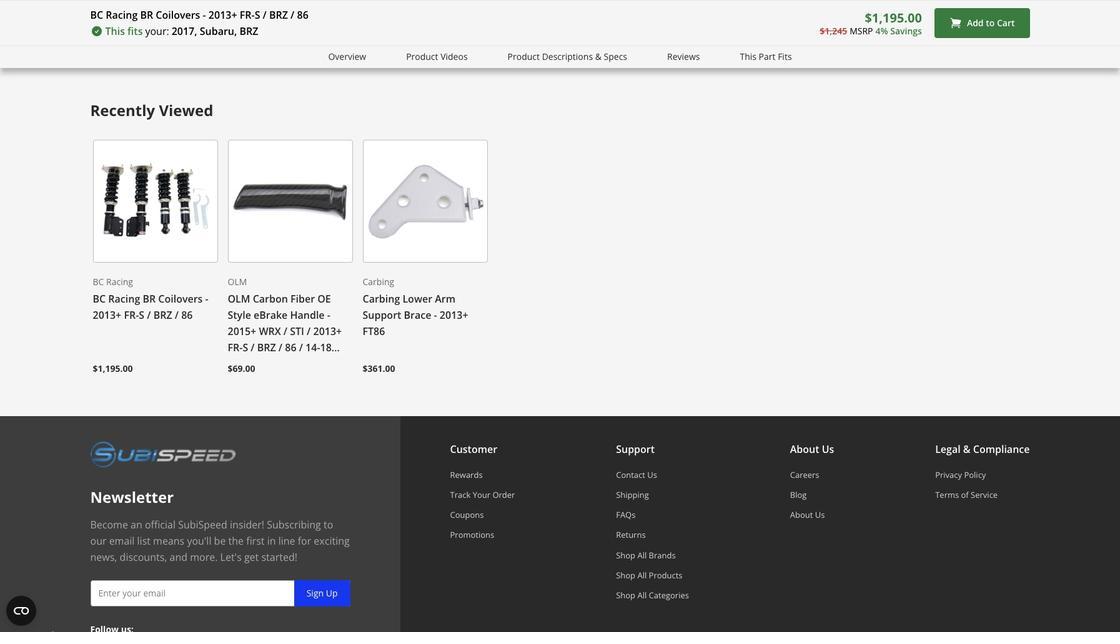 Task type: describe. For each thing, give the bounding box(es) containing it.
- inside carbing carbing lower arm support brace - 2013+ ft86
[[434, 309, 437, 322]]

promotions
[[450, 530, 494, 541]]

privacy policy link
[[935, 470, 1030, 481]]

track your order link
[[450, 490, 515, 501]]

add
[[967, 17, 984, 29]]

$1,195.00 for $1,195.00 $1,245 msrp 4% savings
[[865, 9, 922, 26]]

discounts,
[[120, 551, 167, 565]]

86 inside olm olm carbon fiber oe style ebrake handle - 2015+ wrx / sti / 2013+ fr-s / brz / 86 / 14-18 forester / 13-17 crosstrek
[[285, 341, 297, 355]]

$361.00
[[363, 363, 395, 375]]

to inside button
[[986, 17, 995, 29]]

shop for shop all products
[[616, 570, 635, 582]]

order
[[493, 490, 515, 501]]

ebrake
[[254, 309, 288, 322]]

track
[[450, 490, 471, 501]]

shipping
[[616, 490, 649, 501]]

recently
[[90, 100, 155, 121]]

you'll
[[187, 535, 211, 548]]

more.
[[190, 551, 218, 565]]

2 olm from the top
[[228, 292, 250, 306]]

2017,
[[172, 24, 197, 38]]

2 horizontal spatial 86
[[297, 8, 309, 22]]

0 vertical spatial fr-
[[240, 8, 255, 22]]

line
[[278, 535, 295, 548]]

terms
[[935, 490, 959, 501]]

brands
[[649, 550, 676, 561]]

1 olm from the top
[[228, 276, 247, 288]]

2020
[[90, 11, 113, 24]]

brz inside the bc racing bc racing br coilovers - 2013+ fr-s / brz / 86
[[153, 309, 172, 322]]

1 carbing from the top
[[363, 276, 394, 288]]

bc for bc racing bc racing br coilovers - 2013+ fr-s / brz / 86
[[93, 276, 104, 288]]

product videos
[[406, 51, 468, 62]]

first
[[246, 535, 265, 548]]

recently viewed
[[90, 100, 213, 121]]

bcrf-20-br-14k-16k bc racing br coilovers - 2013+ ft86-default springs-14k-16k, image
[[93, 140, 218, 263]]

2 vertical spatial bc
[[93, 292, 106, 306]]

videos
[[441, 51, 468, 62]]

descriptions
[[542, 51, 593, 62]]

18
[[320, 341, 332, 355]]

insider!
[[230, 518, 264, 532]]

racing for bc
[[106, 276, 133, 288]]

faqs link
[[616, 510, 689, 521]]

shop all products
[[616, 570, 683, 582]]

this part fits
[[740, 51, 792, 62]]

racing for br
[[106, 8, 138, 22]]

2 horizontal spatial s
[[255, 8, 260, 22]]

rewards link
[[450, 470, 515, 481]]

promotions link
[[450, 530, 515, 541]]

2 about us from the top
[[790, 510, 825, 521]]

contact us link
[[616, 470, 689, 481]]

$69.00
[[228, 363, 255, 375]]

an
[[131, 518, 142, 532]]

product descriptions & specs
[[508, 51, 627, 62]]

of
[[961, 490, 969, 501]]

this fits your: 2017, subaru, brz
[[105, 24, 258, 38]]

- inside the bc racing bc racing br coilovers - 2013+ fr-s / brz / 86
[[205, 292, 208, 306]]

$1,195.00 $1,245 msrp 4% savings
[[820, 9, 922, 37]]

all for products
[[638, 570, 647, 582]]

wrx
[[259, 325, 281, 338]]

carbon
[[253, 292, 288, 306]]

forester
[[228, 357, 268, 371]]

sign up button
[[294, 581, 350, 607]]

contact
[[616, 470, 645, 481]]

our
[[90, 535, 107, 548]]

savings
[[890, 25, 922, 37]]

faqs
[[616, 510, 636, 521]]

returns link
[[616, 530, 689, 541]]

fits
[[778, 51, 792, 62]]

bc racing br coilovers - 2013+ fr-s / brz / 86
[[90, 8, 309, 22]]

0 vertical spatial coilovers
[[156, 8, 200, 22]]

0 vertical spatial &
[[595, 51, 602, 62]]

compliance
[[973, 443, 1030, 456]]

customer
[[450, 443, 497, 456]]

in
[[267, 535, 276, 548]]

2013+ inside carbing carbing lower arm support brace - 2013+ ft86
[[440, 309, 468, 322]]

lower
[[403, 292, 432, 306]]

all for categories
[[638, 590, 647, 602]]

your:
[[145, 24, 169, 38]]

us for contact us link
[[647, 470, 657, 481]]

email
[[109, 535, 135, 548]]

cbgca6850550 carbing lower arm support brace - 2013+ ft86, image
[[363, 140, 488, 263]]

oe
[[318, 292, 331, 306]]

careers link
[[790, 470, 834, 481]]

reviews link
[[667, 50, 700, 64]]

shop all brands link
[[616, 550, 689, 561]]

shop all categories
[[616, 590, 689, 602]]

support inside carbing carbing lower arm support brace - 2013+ ft86
[[363, 309, 401, 322]]

shop all brands
[[616, 550, 676, 561]]

this part fits link
[[740, 50, 792, 64]]

coupons link
[[450, 510, 515, 521]]

fits
[[128, 24, 143, 38]]

news,
[[90, 551, 117, 565]]

$1,195.00 for $1,195.00
[[93, 363, 133, 375]]

subispeed
[[178, 518, 227, 532]]

specs
[[604, 51, 627, 62]]



Task type: vqa. For each thing, say whether or not it's contained in the screenshot.
the now
no



Task type: locate. For each thing, give the bounding box(es) containing it.
overview link
[[328, 50, 366, 64]]

carbing carbing lower arm support brace - 2013+ ft86
[[363, 276, 468, 338]]

1 all from the top
[[638, 550, 647, 561]]

sign up
[[307, 588, 338, 600]]

bc
[[90, 8, 103, 22], [93, 276, 104, 288], [93, 292, 106, 306]]

2 shop from the top
[[616, 570, 635, 582]]

1 shop from the top
[[616, 550, 635, 561]]

to
[[986, 17, 995, 29], [324, 518, 333, 532]]

product left videos at left
[[406, 51, 438, 62]]

all left brands
[[638, 550, 647, 561]]

Enter your email text field
[[90, 581, 350, 607]]

olm olm carbon fiber oe style ebrake handle - 2015+ wrx / sti / 2013+ fr-s / brz / 86 / 14-18 forester / 13-17 crosstrek
[[228, 276, 352, 371]]

0 vertical spatial br
[[140, 8, 153, 22]]

0 vertical spatial to
[[986, 17, 995, 29]]

0 vertical spatial support
[[363, 309, 401, 322]]

this for this fits your: 2017, subaru, brz
[[105, 24, 125, 38]]

1 vertical spatial this
[[740, 51, 757, 62]]

1 vertical spatial olm
[[228, 292, 250, 306]]

shop
[[616, 550, 635, 561], [616, 570, 635, 582], [616, 590, 635, 602]]

fr-
[[240, 8, 255, 22], [124, 309, 139, 322], [228, 341, 243, 355]]

1 vertical spatial 86
[[181, 309, 193, 322]]

0 vertical spatial about
[[790, 443, 819, 456]]

us down the blog link
[[815, 510, 825, 521]]

0 vertical spatial s
[[255, 8, 260, 22]]

0 vertical spatial bc
[[90, 8, 103, 22]]

0 horizontal spatial product
[[406, 51, 438, 62]]

0 horizontal spatial to
[[324, 518, 333, 532]]

2020 subaru brz link
[[90, 9, 170, 33]]

subispeed logo image
[[90, 441, 236, 468]]

your
[[473, 490, 490, 501]]

2 vertical spatial all
[[638, 590, 647, 602]]

open widget image
[[6, 597, 36, 627]]

fr- inside the bc racing bc racing br coilovers - 2013+ fr-s / brz / 86
[[124, 309, 139, 322]]

product left descriptions
[[508, 51, 540, 62]]

us up shipping "link"
[[647, 470, 657, 481]]

fr- inside olm olm carbon fiber oe style ebrake handle - 2015+ wrx / sti / 2013+ fr-s / brz / 86 / 14-18 forester / 13-17 crosstrek
[[228, 341, 243, 355]]

0 vertical spatial this
[[105, 24, 125, 38]]

get
[[244, 551, 259, 565]]

coilovers inside the bc racing bc racing br coilovers - 2013+ fr-s / brz / 86
[[158, 292, 203, 306]]

1 horizontal spatial $1,195.00
[[865, 9, 922, 26]]

2 vertical spatial fr-
[[228, 341, 243, 355]]

1 vertical spatial s
[[139, 309, 144, 322]]

0 horizontal spatial $1,195.00
[[93, 363, 133, 375]]

about us
[[790, 443, 834, 456], [790, 510, 825, 521]]

olm
[[228, 276, 247, 288], [228, 292, 250, 306]]

style
[[228, 309, 251, 322]]

about down blog
[[790, 510, 813, 521]]

0 horizontal spatial s
[[139, 309, 144, 322]]

shop all products link
[[616, 570, 689, 582]]

86
[[297, 8, 309, 22], [181, 309, 193, 322], [285, 341, 297, 355]]

track your order
[[450, 490, 515, 501]]

the
[[228, 535, 244, 548]]

& left specs
[[595, 51, 602, 62]]

viewed
[[159, 100, 213, 121]]

-
[[203, 8, 206, 22], [205, 292, 208, 306], [327, 309, 330, 322], [434, 309, 437, 322]]

fiber
[[291, 292, 315, 306]]

1 vertical spatial shop
[[616, 570, 635, 582]]

2 vertical spatial 86
[[285, 341, 297, 355]]

this left part
[[740, 51, 757, 62]]

3 shop from the top
[[616, 590, 635, 602]]

become an official subispeed insider! subscribing to our email list means you'll be the first in line for exciting news, discounts, and more. let's get started!
[[90, 518, 350, 565]]

about us down the blog link
[[790, 510, 825, 521]]

bc for bc racing br coilovers - 2013+ fr-s / brz / 86
[[90, 8, 103, 22]]

1 vertical spatial about us
[[790, 510, 825, 521]]

2013+ inside the bc racing bc racing br coilovers - 2013+ fr-s / brz / 86
[[93, 309, 121, 322]]

s
[[255, 8, 260, 22], [139, 309, 144, 322], [243, 341, 248, 355]]

1 horizontal spatial support
[[616, 443, 655, 456]]

2 carbing from the top
[[363, 292, 400, 306]]

$1,245
[[820, 25, 847, 37]]

shipping link
[[616, 490, 689, 501]]

product for product descriptions & specs
[[508, 51, 540, 62]]

br inside the bc racing bc racing br coilovers - 2013+ fr-s / brz / 86
[[143, 292, 156, 306]]

1 vertical spatial us
[[647, 470, 657, 481]]

returns
[[616, 530, 646, 541]]

4%
[[876, 25, 888, 37]]

0 vertical spatial shop
[[616, 550, 635, 561]]

up
[[326, 588, 338, 600]]

1 vertical spatial support
[[616, 443, 655, 456]]

& right legal
[[963, 443, 971, 456]]

overview
[[328, 51, 366, 62]]

1 vertical spatial &
[[963, 443, 971, 456]]

1 horizontal spatial product
[[508, 51, 540, 62]]

1 vertical spatial all
[[638, 570, 647, 582]]

careers
[[790, 470, 819, 481]]

0 vertical spatial all
[[638, 550, 647, 561]]

0 vertical spatial 86
[[297, 8, 309, 22]]

means
[[153, 535, 184, 548]]

1 vertical spatial br
[[143, 292, 156, 306]]

1 about from the top
[[790, 443, 819, 456]]

product
[[406, 51, 438, 62], [508, 51, 540, 62]]

started!
[[261, 551, 297, 565]]

to up exciting
[[324, 518, 333, 532]]

subaru
[[116, 11, 149, 24]]

become
[[90, 518, 128, 532]]

blog link
[[790, 490, 834, 501]]

policy
[[964, 470, 986, 481]]

0 horizontal spatial support
[[363, 309, 401, 322]]

product descriptions & specs link
[[508, 50, 627, 64]]

legal
[[935, 443, 961, 456]]

2 vertical spatial racing
[[108, 292, 140, 306]]

support
[[363, 309, 401, 322], [616, 443, 655, 456]]

1 vertical spatial fr-
[[124, 309, 139, 322]]

subaru,
[[200, 24, 237, 38]]

all down the shop all brands at the bottom of the page
[[638, 570, 647, 582]]

this left fits
[[105, 24, 125, 38]]

shop down the shop all brands at the bottom of the page
[[616, 570, 635, 582]]

this
[[105, 24, 125, 38], [740, 51, 757, 62]]

0 vertical spatial carbing
[[363, 276, 394, 288]]

- inside olm olm carbon fiber oe style ebrake handle - 2015+ wrx / sti / 2013+ fr-s / brz / 86 / 14-18 forester / 13-17 crosstrek
[[327, 309, 330, 322]]

2 vertical spatial s
[[243, 341, 248, 355]]

2 about from the top
[[790, 510, 813, 521]]

handle
[[290, 309, 325, 322]]

brz inside olm olm carbon fiber oe style ebrake handle - 2015+ wrx / sti / 2013+ fr-s / brz / 86 / 14-18 forester / 13-17 crosstrek
[[257, 341, 276, 355]]

olma.70159.1 olm carbon fiber oe style ebrake handle - 2015+ wrx / sti / 2013+ ft86 / 14-18 forester / 13-17 crosstrek, image
[[228, 140, 353, 263]]

86 inside the bc racing bc racing br coilovers - 2013+ fr-s / brz / 86
[[181, 309, 193, 322]]

1 vertical spatial $1,195.00
[[93, 363, 133, 375]]

0 horizontal spatial this
[[105, 24, 125, 38]]

3 all from the top
[[638, 590, 647, 602]]

rewards
[[450, 470, 483, 481]]

msrp
[[850, 25, 873, 37]]

us up careers link
[[822, 443, 834, 456]]

terms of service
[[935, 490, 998, 501]]

blog
[[790, 490, 807, 501]]

shop down returns
[[616, 550, 635, 561]]

all down shop all products
[[638, 590, 647, 602]]

support up ft86
[[363, 309, 401, 322]]

brace
[[404, 309, 431, 322]]

s inside olm olm carbon fiber oe style ebrake handle - 2015+ wrx / sti / 2013+ fr-s / brz / 86 / 14-18 forester / 13-17 crosstrek
[[243, 341, 248, 355]]

1 vertical spatial racing
[[106, 276, 133, 288]]

crosstrek
[[306, 357, 352, 371]]

subscribing
[[267, 518, 321, 532]]

0 vertical spatial racing
[[106, 8, 138, 22]]

1 vertical spatial carbing
[[363, 292, 400, 306]]

be
[[214, 535, 226, 548]]

categories
[[649, 590, 689, 602]]

2 vertical spatial us
[[815, 510, 825, 521]]

to inside become an official subispeed insider! subscribing to our email list means you'll be the first in line for exciting news, discounts, and more. let's get started!
[[324, 518, 333, 532]]

privacy policy
[[935, 470, 986, 481]]

support up contact us
[[616, 443, 655, 456]]

to right add
[[986, 17, 995, 29]]

2013+ inside olm olm carbon fiber oe style ebrake handle - 2015+ wrx / sti / 2013+ fr-s / brz / 86 / 14-18 forester / 13-17 crosstrek
[[313, 325, 342, 338]]

bc racing bc racing br coilovers - 2013+ fr-s / brz / 86
[[93, 276, 208, 322]]

1 about us from the top
[[790, 443, 834, 456]]

1 horizontal spatial 86
[[285, 341, 297, 355]]

us for the "about us" link
[[815, 510, 825, 521]]

about up careers
[[790, 443, 819, 456]]

about us up careers link
[[790, 443, 834, 456]]

0 vertical spatial about us
[[790, 443, 834, 456]]

1 horizontal spatial &
[[963, 443, 971, 456]]

product videos link
[[406, 50, 468, 64]]

2 all from the top
[[638, 570, 647, 582]]

2 vertical spatial shop
[[616, 590, 635, 602]]

ft86
[[363, 325, 385, 338]]

sti
[[290, 325, 304, 338]]

all for brands
[[638, 550, 647, 561]]

0 vertical spatial us
[[822, 443, 834, 456]]

14-
[[306, 341, 320, 355]]

shop for shop all brands
[[616, 550, 635, 561]]

0 horizontal spatial 86
[[181, 309, 193, 322]]

list
[[137, 535, 151, 548]]

shop all categories link
[[616, 590, 689, 602]]

1 vertical spatial bc
[[93, 276, 104, 288]]

product for product videos
[[406, 51, 438, 62]]

products
[[649, 570, 683, 582]]

1 vertical spatial coilovers
[[158, 292, 203, 306]]

1 horizontal spatial to
[[986, 17, 995, 29]]

1 product from the left
[[406, 51, 438, 62]]

us
[[822, 443, 834, 456], [647, 470, 657, 481], [815, 510, 825, 521]]

all
[[638, 550, 647, 561], [638, 570, 647, 582], [638, 590, 647, 602]]

0 vertical spatial olm
[[228, 276, 247, 288]]

this for this part fits
[[740, 51, 757, 62]]

add to cart
[[967, 17, 1015, 29]]

let's
[[220, 551, 242, 565]]

privacy
[[935, 470, 962, 481]]

1 vertical spatial about
[[790, 510, 813, 521]]

1 vertical spatial to
[[324, 518, 333, 532]]

about
[[790, 443, 819, 456], [790, 510, 813, 521]]

sign
[[307, 588, 324, 600]]

shop for shop all categories
[[616, 590, 635, 602]]

$1,195.00 inside $1,195.00 $1,245 msrp 4% savings
[[865, 9, 922, 26]]

contact us
[[616, 470, 657, 481]]

2 product from the left
[[508, 51, 540, 62]]

1 horizontal spatial s
[[243, 341, 248, 355]]

shop down shop all products
[[616, 590, 635, 602]]

/
[[263, 8, 267, 22], [291, 8, 294, 22], [147, 309, 151, 322], [175, 309, 179, 322], [284, 325, 287, 338], [307, 325, 311, 338], [251, 341, 255, 355], [279, 341, 282, 355], [299, 341, 303, 355], [271, 357, 275, 371]]

0 vertical spatial $1,195.00
[[865, 9, 922, 26]]

1 horizontal spatial this
[[740, 51, 757, 62]]

0 horizontal spatial &
[[595, 51, 602, 62]]

coilovers
[[156, 8, 200, 22], [158, 292, 203, 306]]

s inside the bc racing bc racing br coilovers - 2013+ fr-s / brz / 86
[[139, 309, 144, 322]]

exciting
[[314, 535, 350, 548]]



